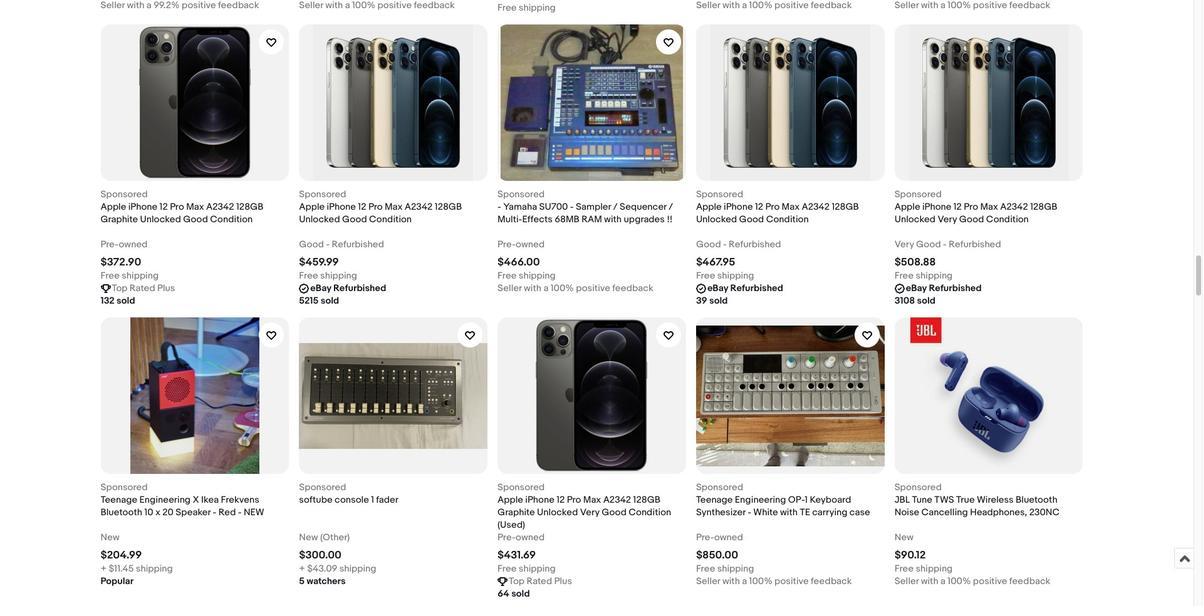Task type: describe. For each thing, give the bounding box(es) containing it.
sponsored teenage engineering op-1 keyboard synthesizer - white with te carrying case
[[697, 482, 871, 519]]

seller for $850.00
[[697, 576, 721, 588]]

good inside sponsored apple iphone 12 pro max a2342 128gb graphite unlocked good condition
[[183, 214, 208, 226]]

positive inside new $90.12 free shipping seller with a 100% positive feedback
[[974, 576, 1008, 588]]

$11.45
[[109, 564, 134, 576]]

+ $43.09 shipping text field
[[299, 564, 377, 576]]

unlocked inside sponsored apple iphone 12 pro max a2342 128gb graphite unlocked good condition
[[140, 214, 181, 226]]

eBay Refurbished text field
[[708, 283, 784, 296]]

3108 sold text field
[[895, 296, 936, 308]]

condition inside sponsored apple iphone 12 pro max a2342 128gb graphite unlocked very good condition (used) pre-owned $431.69 free shipping
[[629, 508, 672, 519]]

64
[[498, 589, 510, 601]]

max inside sponsored apple iphone 12 pro max a2342 128gb graphite unlocked very good condition (used) pre-owned $431.69 free shipping
[[584, 495, 601, 507]]

sold for $459.99
[[321, 296, 339, 307]]

a inside new $90.12 free shipping seller with a 100% positive feedback
[[941, 576, 946, 588]]

3108 sold
[[895, 296, 936, 307]]

free shipping text field for $459.99
[[299, 270, 357, 283]]

$467.95 text field
[[697, 257, 736, 269]]

free inside new $90.12 free shipping seller with a 100% positive feedback
[[895, 564, 914, 576]]

unlocked inside sponsored apple iphone 12 pro max a2342 128gb graphite unlocked very good condition (used) pre-owned $431.69 free shipping
[[537, 508, 578, 519]]

pro for free
[[170, 202, 184, 213]]

new
[[244, 508, 264, 519]]

sponsored softube console 1 fader
[[299, 482, 399, 507]]

pro for $467.95
[[766, 202, 780, 213]]

sponsored apple iphone 12 pro max a2342 128gb unlocked good condition for $467.95
[[697, 189, 859, 226]]

owned inside sponsored apple iphone 12 pro max a2342 128gb graphite unlocked very good condition (used) pre-owned $431.69 free shipping
[[516, 533, 545, 545]]

free shipping
[[498, 2, 556, 14]]

shipping inside new (other) $300.00 + $43.09 shipping 5 watchers
[[340, 564, 377, 576]]

(other)
[[320, 533, 350, 545]]

tws
[[935, 495, 955, 507]]

white
[[754, 508, 779, 519]]

1 / from the left
[[613, 202, 618, 213]]

$431.69
[[498, 550, 536, 563]]

good inside the very good - refurbished $508.88 free shipping
[[917, 239, 942, 251]]

pre- for $372.90
[[101, 239, 119, 251]]

a2342 for free
[[206, 202, 234, 213]]

watchers
[[307, 576, 346, 588]]

sponsored teenage engineering x ikea frekvens bluetooth 10 x 20 speaker - red - new
[[101, 482, 264, 519]]

graphite for $431.69
[[498, 508, 535, 519]]

keyboard
[[810, 495, 852, 507]]

- left red
[[213, 508, 217, 519]]

a for $850.00
[[743, 576, 748, 588]]

+ inside new $204.99 + $11.45 shipping popular
[[101, 564, 107, 576]]

Very Good - Refurbished text field
[[895, 239, 1002, 252]]

engineering for $204.99
[[139, 495, 191, 507]]

132 sold
[[101, 296, 135, 307]]

sequencer
[[620, 202, 667, 213]]

128gb inside sponsored apple iphone 12 pro max a2342 128gb graphite unlocked very good condition (used) pre-owned $431.69 free shipping
[[634, 495, 661, 507]]

free shipping text field for $431.69
[[498, 564, 556, 576]]

sponsored text field for $467.95
[[697, 189, 744, 202]]

shipping inside the very good - refurbished $508.88 free shipping
[[916, 270, 953, 282]]

upgrades
[[624, 214, 665, 226]]

132
[[101, 296, 115, 307]]

x
[[193, 495, 199, 507]]

sponsored text field for $466.00
[[498, 189, 545, 202]]

headphones,
[[971, 508, 1028, 519]]

5
[[299, 576, 305, 588]]

$467.95
[[697, 257, 736, 269]]

x
[[155, 508, 160, 519]]

good inside good - refurbished $459.99 free shipping
[[299, 239, 324, 251]]

sponsored text field for $459.99
[[299, 189, 346, 202]]

bluetooth for $204.99
[[101, 508, 142, 519]]

Seller with a 100% positive feedback text field
[[895, 576, 1051, 589]]

- inside good - refurbished $459.99 free shipping
[[326, 239, 330, 251]]

feedback for $850.00
[[811, 576, 852, 588]]

max for $467.95
[[782, 202, 800, 213]]

sponsored jbl tune tws true wireless bluetooth noise cancelling headphones, 230nc
[[895, 482, 1060, 519]]

very inside sponsored apple iphone 12 pro max a2342 128gb graphite unlocked very good condition (used) pre-owned $431.69 free shipping
[[580, 508, 600, 519]]

sponsored inside sponsored softube console 1 fader
[[299, 482, 346, 494]]

noise
[[895, 508, 920, 519]]

$372.90
[[101, 257, 141, 269]]

top for $372.90
[[112, 283, 128, 295]]

good inside sponsored apple iphone 12 pro max a2342 128gb graphite unlocked very good condition (used) pre-owned $431.69 free shipping
[[602, 508, 627, 519]]

shipping inside "pre-owned $372.90 free shipping"
[[122, 270, 159, 282]]

Popular text field
[[101, 576, 134, 589]]

$508.88
[[895, 257, 936, 269]]

shipping inside good - refurbished $459.99 free shipping
[[320, 270, 357, 282]]

sampler
[[576, 202, 611, 213]]

free shipping text field for $466.00
[[498, 270, 556, 283]]

39 sold
[[697, 296, 728, 307]]

console
[[335, 495, 369, 507]]

refurbished down the very good - refurbished $508.88 free shipping
[[929, 283, 982, 295]]

new for $204.99
[[101, 533, 120, 545]]

1 inside sponsored softube console 1 fader
[[371, 495, 374, 507]]

2 / from the left
[[669, 202, 674, 213]]

sponsored text field for $204.99
[[101, 482, 148, 495]]

free shipping text field for $508.88
[[895, 270, 953, 283]]

with inside sponsored - yamaha su700 -  sampler / sequencer / multi-effects 68mb ram with upgrades !!
[[605, 214, 622, 226]]

owned for $466.00
[[516, 239, 545, 251]]

sponsored text field for $508.88
[[895, 189, 942, 202]]

with inside the sponsored teenage engineering op-1 keyboard synthesizer - white with te carrying case
[[781, 508, 798, 519]]

ebay refurbished for $459.99
[[311, 283, 386, 295]]

sponsored inside sponsored jbl tune tws true wireless bluetooth noise cancelling headphones, 230nc
[[895, 482, 942, 494]]

$508.88 text field
[[895, 257, 936, 269]]

sponsored inside sponsored apple iphone 12 pro max a2342 128gb graphite unlocked good condition
[[101, 189, 148, 201]]

$466.00 text field
[[498, 257, 540, 269]]

230nc
[[1030, 508, 1060, 519]]

12 for $459.99
[[358, 202, 367, 213]]

shipping inside new $204.99 + $11.45 shipping popular
[[136, 564, 173, 576]]

12 for $467.95
[[756, 202, 764, 213]]

5215 sold
[[299, 296, 339, 307]]

1 inside the sponsored teenage engineering op-1 keyboard synthesizer - white with te carrying case
[[805, 495, 808, 507]]

sponsored apple iphone 12 pro max a2342 128gb graphite unlocked good condition
[[101, 189, 264, 226]]

free inside pre-owned $466.00 free shipping seller with a 100% positive feedback
[[498, 270, 517, 282]]

free inside pre-owned $850.00 free shipping seller with a 100% positive feedback
[[697, 564, 716, 576]]

10
[[144, 508, 153, 519]]

unlocked for $508.88
[[895, 214, 936, 226]]

te
[[800, 508, 811, 519]]

free inside good - refurbished $459.99 free shipping
[[299, 270, 318, 282]]

frekvens
[[221, 495, 259, 507]]

free shipping text field for $90.12
[[895, 564, 953, 576]]

$204.99
[[101, 550, 142, 563]]

shipping inside new $90.12 free shipping seller with a 100% positive feedback
[[916, 564, 953, 576]]

64 sold
[[498, 589, 530, 601]]

12 for refurbished
[[954, 202, 962, 213]]

68mb
[[555, 214, 580, 226]]

cancelling
[[922, 508, 969, 519]]

refurbished down good - refurbished $459.99 free shipping
[[334, 283, 386, 295]]

pro for refurbished
[[965, 202, 979, 213]]

100% inside new $90.12 free shipping seller with a 100% positive feedback
[[948, 576, 972, 588]]

$372.90 text field
[[101, 257, 141, 269]]

max for free
[[186, 202, 204, 213]]

$850.00
[[697, 550, 739, 563]]

new $204.99 + $11.45 shipping popular
[[101, 533, 173, 588]]

seller inside new $90.12 free shipping seller with a 100% positive feedback
[[895, 576, 919, 588]]

jbl
[[895, 495, 910, 507]]

with inside new $90.12 free shipping seller with a 100% positive feedback
[[922, 576, 939, 588]]

plus for $372.90
[[157, 283, 175, 295]]

sponsored text field for $372.90
[[101, 189, 148, 202]]

39
[[697, 296, 708, 307]]

sold for refurbished
[[918, 296, 936, 307]]

ebay for $508.88
[[906, 283, 927, 295]]

pre- for $850.00
[[697, 533, 715, 545]]

Pre-owned text field
[[697, 533, 744, 545]]

synthesizer
[[697, 508, 746, 519]]

free inside good - refurbished $467.95 free shipping
[[697, 270, 716, 282]]

good inside good - refurbished $467.95 free shipping
[[697, 239, 721, 251]]

refurbished inside good - refurbished $459.99 free shipping
[[332, 239, 384, 251]]

128gb for $459.99
[[435, 202, 462, 213]]

pro inside sponsored apple iphone 12 pro max a2342 128gb graphite unlocked very good condition (used) pre-owned $431.69 free shipping
[[567, 495, 582, 507]]

graphite for $372.90
[[101, 214, 138, 226]]

pre- for $466.00
[[498, 239, 516, 251]]

12 for free
[[160, 202, 168, 213]]

!!
[[667, 214, 673, 226]]

shipping inside pre-owned $466.00 free shipping seller with a 100% positive feedback
[[519, 270, 556, 282]]

sponsored - yamaha su700 -  sampler / sequencer / multi-effects 68mb ram with upgrades !!
[[498, 189, 674, 226]]

feedback inside new $90.12 free shipping seller with a 100% positive feedback
[[1010, 576, 1051, 588]]

$300.00 text field
[[299, 550, 342, 563]]

free inside sponsored apple iphone 12 pro max a2342 128gb graphite unlocked very good condition (used) pre-owned $431.69 free shipping
[[498, 564, 517, 576]]

iphone for free
[[128, 202, 158, 213]]

pre-owned $372.90 free shipping
[[101, 239, 159, 282]]

very inside the very good - refurbished $508.88 free shipping
[[895, 239, 915, 251]]

refurbished inside text field
[[731, 283, 784, 295]]

$466.00
[[498, 257, 540, 269]]

teenage for $204.99
[[101, 495, 137, 507]]

free shipping text field for $467.95
[[697, 270, 755, 283]]

sponsored inside sponsored teenage engineering x ikea frekvens bluetooth 10 x 20 speaker - red - new
[[101, 482, 148, 494]]

owned for $850.00
[[715, 533, 744, 545]]

ebay refurbished text field for $508.88
[[906, 283, 982, 296]]

new (other) $300.00 + $43.09 shipping 5 watchers
[[299, 533, 377, 588]]

ebay refurbished for $508.88
[[906, 283, 982, 295]]



Task type: vqa. For each thing, say whether or not it's contained in the screenshot.
the an
no



Task type: locate. For each thing, give the bounding box(es) containing it.
0 horizontal spatial engineering
[[139, 495, 191, 507]]

pre-owned text field up $466.00
[[498, 239, 545, 252]]

New (Other) text field
[[299, 533, 350, 545]]

pre- up $372.90
[[101, 239, 119, 251]]

0 horizontal spatial very
[[580, 508, 600, 519]]

ebay refurbished text field down the very good - refurbished $508.88 free shipping
[[906, 283, 982, 296]]

max for refurbished
[[981, 202, 999, 213]]

seller down $466.00 text box on the top left
[[498, 283, 522, 295]]

1 teenage from the left
[[101, 495, 137, 507]]

1 + from the left
[[101, 564, 107, 576]]

12 inside "sponsored apple iphone 12 pro max a2342 128gb unlocked very good condition"
[[954, 202, 962, 213]]

rated
[[130, 283, 155, 295], [527, 576, 553, 588]]

1 horizontal spatial top
[[509, 576, 525, 588]]

good - refurbished text field up the $459.99 text field
[[299, 239, 384, 252]]

sponsored apple iphone 12 pro max a2342 128gb unlocked good condition for $459.99
[[299, 189, 462, 226]]

seller with a 100% positive feedback text field for $466.00
[[498, 283, 654, 296]]

1 vertical spatial top
[[509, 576, 525, 588]]

1 horizontal spatial very
[[895, 239, 915, 251]]

seller inside pre-owned $850.00 free shipping seller with a 100% positive feedback
[[697, 576, 721, 588]]

apple for $467.95
[[697, 202, 722, 213]]

top inside text box
[[509, 576, 525, 588]]

1 horizontal spatial good - refurbished text field
[[697, 239, 782, 252]]

bluetooth for $90.12
[[1016, 495, 1058, 507]]

positive inside pre-owned $466.00 free shipping seller with a 100% positive feedback
[[576, 283, 611, 295]]

rated inside text field
[[130, 283, 155, 295]]

a2342 inside sponsored apple iphone 12 pro max a2342 128gb graphite unlocked good condition
[[206, 202, 234, 213]]

0 horizontal spatial +
[[101, 564, 107, 576]]

- down frekvens
[[238, 508, 242, 519]]

shipping inside pre-owned $850.00 free shipping seller with a 100% positive feedback
[[718, 564, 755, 576]]

max
[[186, 202, 204, 213], [385, 202, 403, 213], [782, 202, 800, 213], [981, 202, 999, 213], [584, 495, 601, 507]]

with inside pre-owned $466.00 free shipping seller with a 100% positive feedback
[[524, 283, 542, 295]]

free shipping text field down $431.69
[[498, 564, 556, 576]]

0 horizontal spatial graphite
[[101, 214, 138, 226]]

1 horizontal spatial /
[[669, 202, 674, 213]]

sponsored apple iphone 12 pro max a2342 128gb unlocked very good condition
[[895, 189, 1058, 226]]

$43.09
[[307, 564, 338, 576]]

sponsored text field up (used)
[[498, 482, 545, 495]]

multi-
[[498, 214, 523, 226]]

owned inside pre-owned $850.00 free shipping seller with a 100% positive feedback
[[715, 533, 744, 545]]

1 horizontal spatial feedback
[[811, 576, 852, 588]]

seller
[[498, 283, 522, 295], [697, 576, 721, 588], [895, 576, 919, 588]]

eBay Refurbished text field
[[311, 283, 386, 296], [906, 283, 982, 296]]

ebay refurbished down good - refurbished $459.99 free shipping
[[311, 283, 386, 295]]

apple inside sponsored apple iphone 12 pro max a2342 128gb graphite unlocked good condition
[[101, 202, 126, 213]]

max for $459.99
[[385, 202, 403, 213]]

apple
[[101, 202, 126, 213], [299, 202, 325, 213], [697, 202, 722, 213], [895, 202, 921, 213], [498, 495, 524, 507]]

new for (other)
[[299, 533, 318, 545]]

1 horizontal spatial bluetooth
[[1016, 495, 1058, 507]]

sold
[[117, 296, 135, 307], [321, 296, 339, 307], [710, 296, 728, 307], [918, 296, 936, 307], [512, 589, 530, 601]]

2 ebay from the left
[[708, 283, 729, 295]]

1 good - refurbished text field from the left
[[299, 239, 384, 252]]

1 horizontal spatial teenage
[[697, 495, 733, 507]]

1 horizontal spatial 100%
[[750, 576, 773, 588]]

tune
[[913, 495, 933, 507]]

pre-owned $466.00 free shipping seller with a 100% positive feedback
[[498, 239, 654, 295]]

1 vertical spatial plus
[[555, 576, 572, 588]]

1
[[371, 495, 374, 507], [805, 495, 808, 507]]

+ up 5
[[299, 564, 305, 576]]

a inside pre-owned $466.00 free shipping seller with a 100% positive feedback
[[544, 283, 549, 295]]

3108
[[895, 296, 916, 307]]

Good - Refurbished text field
[[299, 239, 384, 252], [697, 239, 782, 252]]

top rated plus for $431.69
[[509, 576, 572, 588]]

2 + from the left
[[299, 564, 305, 576]]

100% for $850.00
[[750, 576, 773, 588]]

12 inside sponsored apple iphone 12 pro max a2342 128gb graphite unlocked very good condition (used) pre-owned $431.69 free shipping
[[557, 495, 565, 507]]

128gb for $467.95
[[832, 202, 859, 213]]

- left white
[[748, 508, 752, 519]]

$90.12 text field
[[895, 550, 926, 563]]

1 engineering from the left
[[139, 495, 191, 507]]

very inside "sponsored apple iphone 12 pro max a2342 128gb unlocked very good condition"
[[938, 214, 958, 226]]

$204.99 text field
[[101, 550, 142, 563]]

a for $466.00
[[544, 283, 549, 295]]

0 horizontal spatial seller with a 100% positive feedback text field
[[498, 283, 654, 296]]

sold for $467.95
[[710, 296, 728, 307]]

1 up te
[[805, 495, 808, 507]]

sponsored text field for $300.00
[[299, 482, 346, 495]]

sponsored apple iphone 12 pro max a2342 128gb unlocked good condition
[[299, 189, 462, 226], [697, 189, 859, 226]]

ebay for $467.95
[[708, 283, 729, 295]]

good - refurbished $459.99 free shipping
[[299, 239, 384, 282]]

1 horizontal spatial seller
[[697, 576, 721, 588]]

128gb for refurbished
[[1031, 202, 1058, 213]]

apple inside sponsored apple iphone 12 pro max a2342 128gb graphite unlocked very good condition (used) pre-owned $431.69 free shipping
[[498, 495, 524, 507]]

bluetooth left 10 on the left bottom of page
[[101, 508, 142, 519]]

feedback for $466.00
[[613, 283, 654, 295]]

0 horizontal spatial rated
[[130, 283, 155, 295]]

sold right 5215
[[321, 296, 339, 307]]

1 horizontal spatial +
[[299, 564, 305, 576]]

engineering inside the sponsored teenage engineering op-1 keyboard synthesizer - white with te carrying case
[[735, 495, 787, 507]]

a2342 for $467.95
[[802, 202, 830, 213]]

graphite up (used)
[[498, 508, 535, 519]]

seller down $90.12 text box
[[895, 576, 919, 588]]

pre- inside "pre-owned $372.90 free shipping"
[[101, 239, 119, 251]]

2 good - refurbished text field from the left
[[697, 239, 782, 252]]

Free shipping text field
[[101, 270, 159, 283], [498, 270, 556, 283], [895, 270, 953, 283], [498, 564, 556, 576], [895, 564, 953, 576]]

free shipping text field down $372.90 text box
[[101, 270, 159, 283]]

free shipping text field for $850.00
[[697, 564, 755, 576]]

128gb inside "sponsored apple iphone 12 pro max a2342 128gb unlocked very good condition"
[[1031, 202, 1058, 213]]

12
[[160, 202, 168, 213], [358, 202, 367, 213], [756, 202, 764, 213], [954, 202, 962, 213], [557, 495, 565, 507]]

engineering
[[139, 495, 191, 507], [735, 495, 787, 507]]

3 new from the left
[[895, 533, 914, 545]]

- down "sponsored apple iphone 12 pro max a2342 128gb unlocked very good condition"
[[944, 239, 947, 251]]

pre-owned text field for $372.90
[[101, 239, 148, 252]]

1 horizontal spatial a
[[743, 576, 748, 588]]

sold right 3108
[[918, 296, 936, 307]]

apple up very good - refurbished text box
[[895, 202, 921, 213]]

a2342 for $459.99
[[405, 202, 433, 213]]

- inside the sponsored teenage engineering op-1 keyboard synthesizer - white with te carrying case
[[748, 508, 752, 519]]

free inside "pre-owned $372.90 free shipping"
[[101, 270, 120, 282]]

sold right 64 at the left bottom of page
[[512, 589, 530, 601]]

- up $459.99
[[326, 239, 330, 251]]

1 vertical spatial top rated plus
[[509, 576, 572, 588]]

free
[[498, 2, 517, 14], [101, 270, 120, 282], [299, 270, 318, 282], [498, 270, 517, 282], [697, 270, 716, 282], [895, 270, 914, 282], [498, 564, 517, 576], [697, 564, 716, 576], [895, 564, 914, 576]]

1 horizontal spatial seller with a 100% positive feedback text field
[[697, 576, 852, 589]]

1 horizontal spatial ebay refurbished
[[708, 283, 784, 295]]

2 engineering from the left
[[735, 495, 787, 507]]

Sponsored text field
[[101, 189, 148, 202], [299, 189, 346, 202], [498, 189, 545, 202], [697, 189, 744, 202], [101, 482, 148, 495], [697, 482, 744, 495]]

owned up $466.00 text box on the top left
[[516, 239, 545, 251]]

1 horizontal spatial plus
[[555, 576, 572, 588]]

0 horizontal spatial a
[[544, 283, 549, 295]]

0 horizontal spatial top rated plus
[[112, 283, 175, 295]]

0 horizontal spatial feedback
[[613, 283, 654, 295]]

positive inside pre-owned $850.00 free shipping seller with a 100% positive feedback
[[775, 576, 809, 588]]

pro for $459.99
[[369, 202, 383, 213]]

12 inside sponsored apple iphone 12 pro max a2342 128gb graphite unlocked good condition
[[160, 202, 168, 213]]

0 horizontal spatial teenage
[[101, 495, 137, 507]]

new inside new $204.99 + $11.45 shipping popular
[[101, 533, 120, 545]]

2 ebay refurbished text field from the left
[[906, 283, 982, 296]]

+ inside new (other) $300.00 + $43.09 shipping 5 watchers
[[299, 564, 305, 576]]

Top Rated Plus text field
[[509, 576, 572, 589]]

engineering inside sponsored teenage engineering x ikea frekvens bluetooth 10 x 20 speaker - red - new
[[139, 495, 191, 507]]

(used)
[[498, 520, 525, 532]]

free shipping text field for $372.90
[[101, 270, 159, 283]]

very good - refurbished $508.88 free shipping
[[895, 239, 1002, 282]]

2 horizontal spatial seller
[[895, 576, 919, 588]]

seller with a 100% positive feedback text field down $466.00 text box on the top left
[[498, 283, 654, 296]]

1 new from the left
[[101, 533, 120, 545]]

good - refurbished text field for $467.95
[[697, 239, 782, 252]]

apple up (used)
[[498, 495, 524, 507]]

0 horizontal spatial good - refurbished text field
[[299, 239, 384, 252]]

iphone up very good - refurbished text box
[[923, 202, 952, 213]]

positive
[[576, 283, 611, 295], [775, 576, 809, 588], [974, 576, 1008, 588]]

teenage inside the sponsored teenage engineering op-1 keyboard synthesizer - white with te carrying case
[[697, 495, 733, 507]]

ram
[[582, 214, 602, 226]]

20
[[163, 508, 174, 519]]

engineering for owned
[[735, 495, 787, 507]]

owned inside pre-owned $466.00 free shipping seller with a 100% positive feedback
[[516, 239, 545, 251]]

refurbished down good - refurbished $467.95 free shipping
[[731, 283, 784, 295]]

top rated plus for $372.90
[[112, 283, 175, 295]]

op-
[[789, 495, 805, 507]]

popular
[[101, 576, 134, 588]]

2 horizontal spatial ebay refurbished
[[906, 283, 982, 295]]

0 horizontal spatial positive
[[576, 283, 611, 295]]

fader
[[376, 495, 399, 507]]

3 ebay from the left
[[906, 283, 927, 295]]

iphone up good - refurbished $467.95 free shipping
[[724, 202, 753, 213]]

owned up $850.00
[[715, 533, 744, 545]]

iphone up $431.69
[[526, 495, 555, 507]]

owned inside "pre-owned $372.90 free shipping"
[[119, 239, 148, 251]]

0 vertical spatial very
[[938, 214, 958, 226]]

new $90.12 free shipping seller with a 100% positive feedback
[[895, 533, 1051, 588]]

ebay refurbished text field down good - refurbished $459.99 free shipping
[[311, 283, 386, 296]]

pre- inside sponsored apple iphone 12 pro max a2342 128gb graphite unlocked very good condition (used) pre-owned $431.69 free shipping
[[498, 533, 516, 545]]

sponsored
[[101, 189, 148, 201], [299, 189, 346, 201], [498, 189, 545, 201], [697, 189, 744, 201], [895, 189, 942, 201], [101, 482, 148, 494], [299, 482, 346, 494], [498, 482, 545, 494], [697, 482, 744, 494], [895, 482, 942, 494]]

1 horizontal spatial sponsored apple iphone 12 pro max a2342 128gb unlocked good condition
[[697, 189, 859, 226]]

- inside the very good - refurbished $508.88 free shipping
[[944, 239, 947, 251]]

teenage up new text box
[[101, 495, 137, 507]]

1 horizontal spatial new
[[299, 533, 318, 545]]

apple up $467.95 text box
[[697, 202, 722, 213]]

2 teenage from the left
[[697, 495, 733, 507]]

feedback inside pre-owned $850.00 free shipping seller with a 100% positive feedback
[[811, 576, 852, 588]]

rated for $431.69
[[527, 576, 553, 588]]

speaker
[[176, 508, 211, 519]]

top for $431.69
[[509, 576, 525, 588]]

0 horizontal spatial bluetooth
[[101, 508, 142, 519]]

1 vertical spatial very
[[895, 239, 915, 251]]

condition
[[210, 214, 253, 226], [369, 214, 412, 226], [767, 214, 809, 226], [987, 214, 1029, 226], [629, 508, 672, 519]]

su700
[[540, 202, 568, 213]]

1 vertical spatial rated
[[527, 576, 553, 588]]

2 horizontal spatial positive
[[974, 576, 1008, 588]]

new inside new $90.12 free shipping seller with a 100% positive feedback
[[895, 533, 914, 545]]

1 vertical spatial seller with a 100% positive feedback text field
[[697, 576, 852, 589]]

2 sponsored apple iphone 12 pro max a2342 128gb unlocked good condition from the left
[[697, 189, 859, 226]]

seller with a 100% positive feedback text field down $850.00 text box
[[697, 576, 852, 589]]

graphite
[[101, 214, 138, 226], [498, 508, 535, 519]]

apple for free
[[101, 202, 126, 213]]

carrying
[[813, 508, 848, 519]]

top
[[112, 283, 128, 295], [509, 576, 525, 588]]

teenage
[[101, 495, 137, 507], [697, 495, 733, 507]]

true
[[957, 495, 975, 507]]

1 ebay refurbished text field from the left
[[311, 283, 386, 296]]

feedback inside pre-owned $466.00 free shipping seller with a 100% positive feedback
[[613, 283, 654, 295]]

0 horizontal spatial plus
[[157, 283, 175, 295]]

None text field
[[101, 0, 259, 12]]

2 new from the left
[[299, 533, 318, 545]]

0 horizontal spatial 1
[[371, 495, 374, 507]]

shipping inside sponsored apple iphone 12 pro max a2342 128gb graphite unlocked very good condition (used) pre-owned $431.69 free shipping
[[519, 564, 556, 576]]

a
[[544, 283, 549, 295], [743, 576, 748, 588], [941, 576, 946, 588]]

None text field
[[299, 0, 455, 12], [697, 0, 852, 12], [895, 0, 1051, 12], [299, 0, 455, 12], [697, 0, 852, 12], [895, 0, 1051, 12]]

sponsored text field for $90.12
[[895, 482, 942, 495]]

0 horizontal spatial /
[[613, 202, 618, 213]]

128gb inside sponsored apple iphone 12 pro max a2342 128gb graphite unlocked good condition
[[236, 202, 264, 213]]

shipping inside good - refurbished $467.95 free shipping
[[718, 270, 755, 282]]

$300.00
[[299, 550, 342, 563]]

rated up 132 sold
[[130, 283, 155, 295]]

1 horizontal spatial ebay
[[708, 283, 729, 295]]

- inside good - refurbished $467.95 free shipping
[[724, 239, 727, 251]]

1 horizontal spatial 1
[[805, 495, 808, 507]]

with right "ram"
[[605, 214, 622, 226]]

0 vertical spatial top rated plus
[[112, 283, 175, 295]]

128gb for free
[[236, 202, 264, 213]]

100% inside pre-owned $850.00 free shipping seller with a 100% positive feedback
[[750, 576, 773, 588]]

refurbished inside good - refurbished $467.95 free shipping
[[729, 239, 782, 251]]

free shipping text field down $466.00 text box on the top left
[[498, 270, 556, 283]]

plus
[[157, 283, 175, 295], [555, 576, 572, 588]]

0 horizontal spatial ebay refurbished text field
[[311, 283, 386, 296]]

ebay refurbished for $467.95
[[708, 283, 784, 295]]

owned up $372.90
[[119, 239, 148, 251]]

new up $90.12
[[895, 533, 914, 545]]

1 horizontal spatial engineering
[[735, 495, 787, 507]]

Sponsored text field
[[895, 189, 942, 202], [299, 482, 346, 495], [498, 482, 545, 495], [895, 482, 942, 495]]

top rated plus
[[112, 283, 175, 295], [509, 576, 572, 588]]

iphone inside sponsored apple iphone 12 pro max a2342 128gb graphite unlocked very good condition (used) pre-owned $431.69 free shipping
[[526, 495, 555, 507]]

/ right sampler
[[613, 202, 618, 213]]

ebay refurbished down good - refurbished $467.95 free shipping
[[708, 283, 784, 295]]

New text field
[[101, 533, 120, 545]]

2 horizontal spatial new
[[895, 533, 914, 545]]

unlocked for $459.99
[[299, 214, 340, 226]]

a2342 for refurbished
[[1001, 202, 1029, 213]]

sponsored text field for $431.69
[[498, 482, 545, 495]]

free inside the very good - refurbished $508.88 free shipping
[[895, 270, 914, 282]]

5215 sold text field
[[299, 296, 339, 308]]

pro
[[170, 202, 184, 213], [369, 202, 383, 213], [766, 202, 780, 213], [965, 202, 979, 213], [567, 495, 582, 507]]

teenage inside sponsored teenage engineering x ikea frekvens bluetooth 10 x 20 speaker - red - new
[[101, 495, 137, 507]]

free shipping link
[[498, 0, 687, 15]]

$459.99 text field
[[299, 257, 339, 269]]

1 ebay refurbished from the left
[[311, 283, 386, 295]]

with down $850.00
[[723, 576, 740, 588]]

100% inside pre-owned $466.00 free shipping seller with a 100% positive feedback
[[551, 283, 574, 295]]

with down $466.00
[[524, 283, 542, 295]]

rated up 64 sold
[[527, 576, 553, 588]]

good - refurbished text field for $459.99
[[299, 239, 384, 252]]

new
[[101, 533, 120, 545], [299, 533, 318, 545], [895, 533, 914, 545]]

unlocked for $467.95
[[697, 214, 738, 226]]

0 horizontal spatial seller
[[498, 283, 522, 295]]

teenage up synthesizer
[[697, 495, 733, 507]]

1 horizontal spatial positive
[[775, 576, 809, 588]]

1 vertical spatial bluetooth
[[101, 508, 142, 519]]

rated inside text box
[[527, 576, 553, 588]]

bluetooth
[[1016, 495, 1058, 507], [101, 508, 142, 519]]

teenage for owned
[[697, 495, 733, 507]]

0 horizontal spatial ebay
[[311, 283, 331, 295]]

- up multi-
[[498, 202, 502, 213]]

ebay refurbished text field for $459.99
[[311, 283, 386, 296]]

1 horizontal spatial rated
[[527, 576, 553, 588]]

pro inside sponsored apple iphone 12 pro max a2342 128gb graphite unlocked good condition
[[170, 202, 184, 213]]

sponsored text field up new (other) text box
[[299, 482, 346, 495]]

case
[[850, 508, 871, 519]]

sponsored inside sponsored - yamaha su700 -  sampler / sequencer / multi-effects 68mb ram with upgrades !!
[[498, 189, 545, 201]]

graphite up "pre-owned $372.90 free shipping"
[[101, 214, 138, 226]]

softube
[[299, 495, 333, 507]]

132 sold text field
[[101, 296, 135, 308]]

5215
[[299, 296, 319, 307]]

+ left $11.45
[[101, 564, 107, 576]]

apple for $459.99
[[299, 202, 325, 213]]

feedback
[[613, 283, 654, 295], [811, 576, 852, 588], [1010, 576, 1051, 588]]

5 watchers text field
[[299, 576, 346, 589]]

free shipping text field down $508.88
[[895, 270, 953, 283]]

refurbished up the $459.99 text field
[[332, 239, 384, 251]]

with
[[605, 214, 622, 226], [524, 283, 542, 295], [781, 508, 798, 519], [723, 576, 740, 588], [922, 576, 939, 588]]

top rated plus up 64 sold
[[509, 576, 572, 588]]

+ $11.45 shipping text field
[[101, 564, 173, 576]]

sold right 132
[[117, 296, 135, 307]]

engineering up white
[[735, 495, 787, 507]]

new up $300.00
[[299, 533, 318, 545]]

/
[[613, 202, 618, 213], [669, 202, 674, 213]]

sponsored inside the sponsored teenage engineering op-1 keyboard synthesizer - white with te carrying case
[[697, 482, 744, 494]]

pre- up $850.00
[[697, 533, 715, 545]]

pre-owned text field for $466.00
[[498, 239, 545, 252]]

good inside "sponsored apple iphone 12 pro max a2342 128gb unlocked very good condition"
[[960, 214, 985, 226]]

refurbished down "sponsored apple iphone 12 pro max a2342 128gb unlocked very good condition"
[[949, 239, 1002, 251]]

- up $467.95 text box
[[724, 239, 727, 251]]

pre-owned text field down (used)
[[498, 533, 545, 545]]

/ up the !!
[[669, 202, 674, 213]]

bluetooth up 230nc
[[1016, 495, 1058, 507]]

100%
[[551, 283, 574, 295], [750, 576, 773, 588], [948, 576, 972, 588]]

yamaha
[[504, 202, 537, 213]]

1 sponsored apple iphone 12 pro max a2342 128gb unlocked good condition from the left
[[299, 189, 462, 226]]

pre-
[[101, 239, 119, 251], [498, 239, 516, 251], [498, 533, 516, 545], [697, 533, 715, 545]]

seller for $466.00
[[498, 283, 522, 295]]

100% for $466.00
[[551, 283, 574, 295]]

0 vertical spatial rated
[[130, 283, 155, 295]]

positive for $850.00
[[775, 576, 809, 588]]

good - refurbished text field up $467.95
[[697, 239, 782, 252]]

wireless
[[977, 495, 1014, 507]]

1 horizontal spatial ebay refurbished text field
[[906, 283, 982, 296]]

sponsored text field up very good - refurbished text box
[[895, 189, 942, 202]]

0 vertical spatial seller with a 100% positive feedback text field
[[498, 283, 654, 296]]

ebay refurbished
[[311, 283, 386, 295], [708, 283, 784, 295], [906, 283, 982, 295]]

pre- inside pre-owned $466.00 free shipping seller with a 100% positive feedback
[[498, 239, 516, 251]]

2 horizontal spatial 100%
[[948, 576, 972, 588]]

effects
[[523, 214, 553, 226]]

a inside pre-owned $850.00 free shipping seller with a 100% positive feedback
[[743, 576, 748, 588]]

$850.00 text field
[[697, 550, 739, 563]]

2 horizontal spatial a
[[941, 576, 946, 588]]

64 sold text field
[[498, 589, 530, 602]]

rated for $372.90
[[130, 283, 155, 295]]

good - refurbished $467.95 free shipping
[[697, 239, 782, 282]]

pre- up $466.00
[[498, 239, 516, 251]]

Free shipping text field
[[498, 2, 556, 15], [299, 270, 357, 283], [697, 270, 755, 283], [697, 564, 755, 576]]

39 sold text field
[[697, 296, 728, 308]]

a2342 inside sponsored apple iphone 12 pro max a2342 128gb graphite unlocked very good condition (used) pre-owned $431.69 free shipping
[[604, 495, 632, 507]]

Seller with a 100% positive feedback text field
[[498, 283, 654, 296], [697, 576, 852, 589]]

with down $90.12
[[922, 576, 939, 588]]

owned up $431.69 'text box'
[[516, 533, 545, 545]]

ikea
[[201, 495, 219, 507]]

1 horizontal spatial graphite
[[498, 508, 535, 519]]

apple for refurbished
[[895, 202, 921, 213]]

sold right 39
[[710, 296, 728, 307]]

2 ebay refurbished from the left
[[708, 283, 784, 295]]

ebay refurbished down the very good - refurbished $508.88 free shipping
[[906, 283, 982, 295]]

- up the 68mb
[[570, 202, 574, 213]]

max inside "sponsored apple iphone 12 pro max a2342 128gb unlocked very good condition"
[[981, 202, 999, 213]]

sponsored text field up noise
[[895, 482, 942, 495]]

very
[[938, 214, 958, 226], [895, 239, 915, 251], [580, 508, 600, 519]]

apple up $459.99
[[299, 202, 325, 213]]

seller with a 100% positive feedback text field for $850.00
[[697, 576, 852, 589]]

0 vertical spatial bluetooth
[[1016, 495, 1058, 507]]

refurbished up $467.95
[[729, 239, 782, 251]]

0 vertical spatial graphite
[[101, 214, 138, 226]]

0 vertical spatial plus
[[157, 283, 175, 295]]

new up $204.99
[[101, 533, 120, 545]]

apple inside "sponsored apple iphone 12 pro max a2342 128gb unlocked very good condition"
[[895, 202, 921, 213]]

free shipping text field down $90.12 text box
[[895, 564, 953, 576]]

with inside pre-owned $850.00 free shipping seller with a 100% positive feedback
[[723, 576, 740, 588]]

shipping
[[519, 2, 556, 14], [122, 270, 159, 282], [320, 270, 357, 282], [519, 270, 556, 282], [718, 270, 755, 282], [916, 270, 953, 282], [136, 564, 173, 576], [340, 564, 377, 576], [519, 564, 556, 576], [718, 564, 755, 576], [916, 564, 953, 576]]

ebay for $459.99
[[311, 283, 331, 295]]

iphone inside sponsored apple iphone 12 pro max a2342 128gb graphite unlocked good condition
[[128, 202, 158, 213]]

0 horizontal spatial top
[[112, 283, 128, 295]]

sponsored text field for $850.00
[[697, 482, 744, 495]]

$459.99
[[299, 257, 339, 269]]

0 horizontal spatial new
[[101, 533, 120, 545]]

red
[[219, 508, 236, 519]]

New text field
[[895, 533, 914, 545]]

sold for free
[[117, 296, 135, 307]]

1 1 from the left
[[371, 495, 374, 507]]

engineering up 20
[[139, 495, 191, 507]]

Pre-owned text field
[[101, 239, 148, 252], [498, 239, 545, 252], [498, 533, 545, 545]]

ebay up 5215 sold
[[311, 283, 331, 295]]

1 vertical spatial graphite
[[498, 508, 535, 519]]

pro inside "sponsored apple iphone 12 pro max a2342 128gb unlocked very good condition"
[[965, 202, 979, 213]]

iphone up good - refurbished $459.99 free shipping
[[327, 202, 356, 213]]

plus for $431.69
[[555, 576, 572, 588]]

2 1 from the left
[[805, 495, 808, 507]]

top rated plus up 132 sold
[[112, 283, 175, 295]]

pre-owned text field up $372.90 text box
[[101, 239, 148, 252]]

seller inside pre-owned $466.00 free shipping seller with a 100% positive feedback
[[498, 283, 522, 295]]

sponsored apple iphone 12 pro max a2342 128gb graphite unlocked very good condition (used) pre-owned $431.69 free shipping
[[498, 482, 672, 576]]

2 vertical spatial very
[[580, 508, 600, 519]]

iphone for $459.99
[[327, 202, 356, 213]]

3 ebay refurbished from the left
[[906, 283, 982, 295]]

apple up "pre-owned $372.90 free shipping"
[[101, 202, 126, 213]]

iphone for refurbished
[[923, 202, 952, 213]]

2 horizontal spatial feedback
[[1010, 576, 1051, 588]]

0 horizontal spatial sponsored apple iphone 12 pro max a2342 128gb unlocked good condition
[[299, 189, 462, 226]]

ebay up 3108 sold
[[906, 283, 927, 295]]

0 horizontal spatial ebay refurbished
[[311, 283, 386, 295]]

pre- down (used)
[[498, 533, 516, 545]]

bluetooth inside sponsored teenage engineering x ikea frekvens bluetooth 10 x 20 speaker - red - new
[[101, 508, 142, 519]]

ebay
[[311, 283, 331, 295], [708, 283, 729, 295], [906, 283, 927, 295]]

2 horizontal spatial very
[[938, 214, 958, 226]]

2 horizontal spatial ebay
[[906, 283, 927, 295]]

iphone up "pre-owned $372.90 free shipping"
[[128, 202, 158, 213]]

new inside new (other) $300.00 + $43.09 shipping 5 watchers
[[299, 533, 318, 545]]

1 horizontal spatial top rated plus
[[509, 576, 572, 588]]

sponsored inside sponsored apple iphone 12 pro max a2342 128gb graphite unlocked very good condition (used) pre-owned $431.69 free shipping
[[498, 482, 545, 494]]

positive for $466.00
[[576, 283, 611, 295]]

a2342 inside "sponsored apple iphone 12 pro max a2342 128gb unlocked very good condition"
[[1001, 202, 1029, 213]]

top up 64 sold
[[509, 576, 525, 588]]

with down op-
[[781, 508, 798, 519]]

condition inside sponsored apple iphone 12 pro max a2342 128gb graphite unlocked good condition
[[210, 214, 253, 226]]

pre-owned text field for $431.69
[[498, 533, 545, 545]]

top up 132 sold
[[112, 283, 128, 295]]

sponsored inside "sponsored apple iphone 12 pro max a2342 128gb unlocked very good condition"
[[895, 189, 942, 201]]

1 left fader
[[371, 495, 374, 507]]

iphone for $467.95
[[724, 202, 753, 213]]

$431.69 text field
[[498, 550, 536, 563]]

owned
[[119, 239, 148, 251], [516, 239, 545, 251], [516, 533, 545, 545], [715, 533, 744, 545]]

0 vertical spatial top
[[112, 283, 128, 295]]

new for $90.12
[[895, 533, 914, 545]]

1 ebay from the left
[[311, 283, 331, 295]]

refurbished inside the very good - refurbished $508.88 free shipping
[[949, 239, 1002, 251]]

$90.12
[[895, 550, 926, 563]]

pre-owned $850.00 free shipping seller with a 100% positive feedback
[[697, 533, 852, 588]]

0 horizontal spatial 100%
[[551, 283, 574, 295]]

Top Rated Plus text field
[[112, 283, 175, 296]]

condition inside "sponsored apple iphone 12 pro max a2342 128gb unlocked very good condition"
[[987, 214, 1029, 226]]

seller down $850.00
[[697, 576, 721, 588]]

ebay up 39 sold
[[708, 283, 729, 295]]



